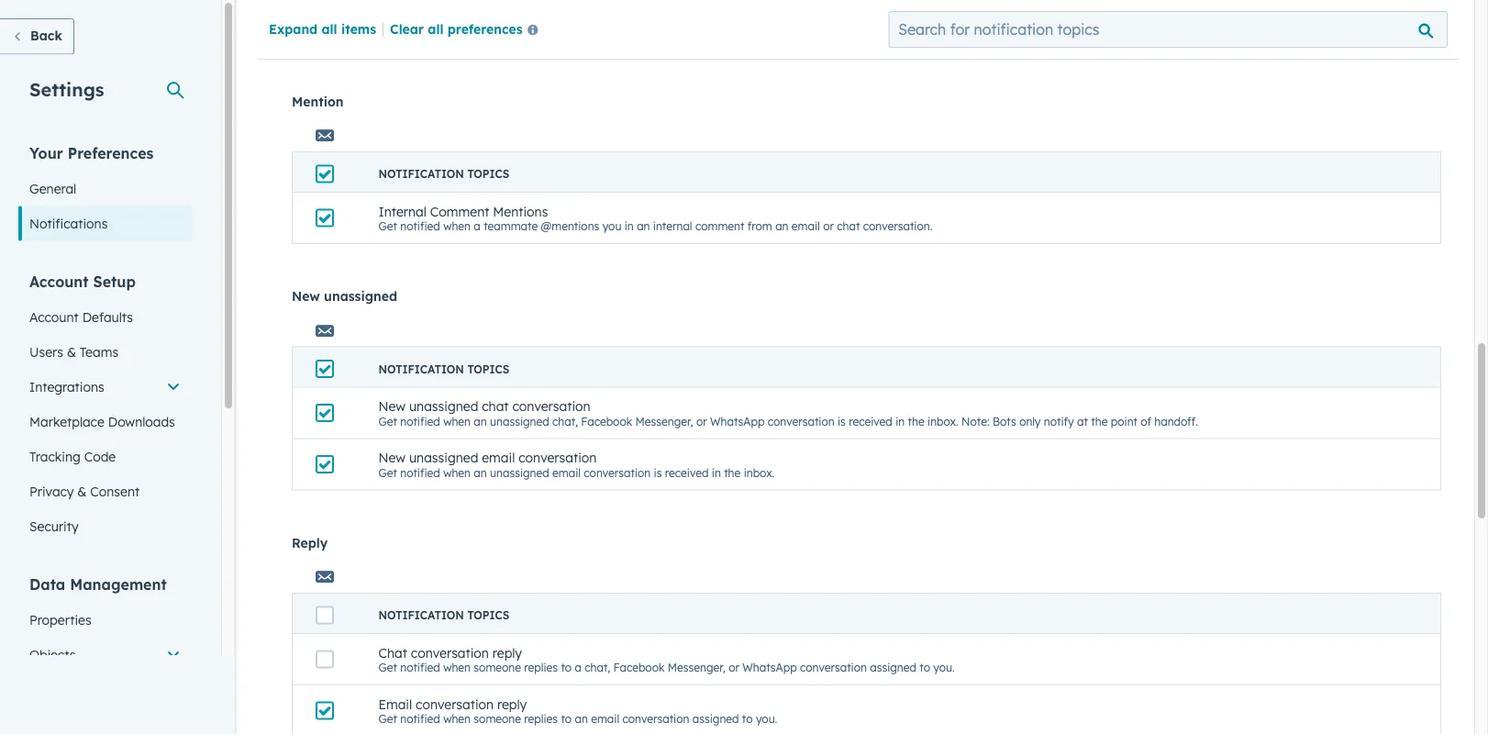 Task type: describe. For each thing, give the bounding box(es) containing it.
setup
[[93, 272, 136, 290]]

1 horizontal spatial the
[[908, 414, 925, 428]]

comment
[[430, 203, 489, 219]]

management
[[70, 575, 167, 593]]

reply for chat conversation reply
[[493, 644, 522, 661]]

your
[[29, 144, 63, 162]]

account for account defaults
[[29, 309, 79, 325]]

assigned inside 'email conversation reply get notified when someone replies to an email conversation assigned to you.'
[[693, 712, 739, 726]]

privacy & consent link
[[18, 474, 192, 509]]

get inside new unassigned chat conversation get notified when an unassigned chat, facebook messenger, or whatsapp conversation is received in the inbox. note: bots only notify at the point of handoff.
[[379, 414, 397, 428]]

new for new unassigned email conversation get notified when an unassigned email conversation is received in the inbox.
[[379, 449, 406, 465]]

get inside 'email conversation reply get notified when someone replies to an email conversation assigned to you.'
[[379, 712, 397, 726]]

internal
[[653, 219, 692, 233]]

downloads
[[108, 413, 175, 429]]

an inside new unassigned chat conversation get notified when an unassigned chat, facebook messenger, or whatsapp conversation is received in the inbox. note: bots only notify at the point of handoff.
[[474, 414, 487, 428]]

when inside internal comment mentions get notified when a teammate @mentions you in an internal comment from an email or chat conversation.
[[443, 219, 471, 233]]

the inside new unassigned email conversation get notified when an unassigned email conversation is received in the inbox.
[[724, 465, 741, 479]]

conversation.
[[863, 219, 933, 233]]

notifications link
[[18, 206, 192, 241]]

email inside email conversation reassigned to you get notified when an email conversation is reassigned to you.
[[490, 24, 518, 38]]

notification topics for new unassigned
[[379, 362, 509, 376]]

notify
[[1044, 414, 1074, 428]]

only
[[1020, 414, 1041, 428]]

your preferences element
[[18, 143, 192, 241]]

point
[[1111, 414, 1138, 428]]

integrations
[[29, 379, 104, 395]]

notification topics for mention
[[379, 167, 509, 181]]

tracking
[[29, 448, 81, 464]]

email conversation reply get notified when someone replies to an email conversation assigned to you.
[[379, 696, 778, 726]]

email conversation reassigned to you get notified when an email conversation is reassigned to you.
[[379, 8, 698, 38]]

whatsapp inside new unassigned chat conversation get notified when an unassigned chat, facebook messenger, or whatsapp conversation is received in the inbox. note: bots only notify at the point of handoff.
[[710, 414, 765, 428]]

facebook inside chat conversation reply get notified when someone replies to a chat, facebook messenger, or whatsapp conversation assigned to you.
[[613, 661, 665, 674]]

topics for reply
[[468, 608, 509, 622]]

chat, inside chat conversation reply get notified when someone replies to a chat, facebook messenger, or whatsapp conversation assigned to you.
[[585, 661, 610, 674]]

inbox. inside new unassigned chat conversation get notified when an unassigned chat, facebook messenger, or whatsapp conversation is received in the inbox. note: bots only notify at the point of handoff.
[[928, 414, 959, 428]]

chat
[[379, 644, 407, 661]]

of
[[1141, 414, 1152, 428]]

received inside new unassigned email conversation get notified when an unassigned email conversation is received in the inbox.
[[665, 465, 709, 479]]

objects
[[29, 647, 76, 663]]

when inside new unassigned email conversation get notified when an unassigned email conversation is received in the inbox.
[[443, 465, 471, 479]]

properties
[[29, 612, 91, 628]]

whatsapp inside chat conversation reply get notified when someone replies to a chat, facebook messenger, or whatsapp conversation assigned to you.
[[743, 661, 797, 674]]

you inside email conversation reassigned to you get notified when an email conversation is reassigned to you.
[[583, 8, 605, 24]]

account defaults link
[[18, 300, 192, 334]]

you. inside chat conversation reply get notified when someone replies to a chat, facebook messenger, or whatsapp conversation assigned to you.
[[934, 661, 955, 674]]

data
[[29, 575, 65, 593]]

notified inside 'email conversation reply get notified when someone replies to an email conversation assigned to you.'
[[400, 712, 440, 726]]

messenger, inside new unassigned chat conversation get notified when an unassigned chat, facebook messenger, or whatsapp conversation is received in the inbox. note: bots only notify at the point of handoff.
[[635, 414, 693, 428]]

in inside new unassigned email conversation get notified when an unassigned email conversation is received in the inbox.
[[712, 465, 721, 479]]

all for clear
[[428, 20, 444, 36]]

a inside internal comment mentions get notified when a teammate @mentions you in an internal comment from an email or chat conversation.
[[474, 219, 481, 233]]

clear all preferences button
[[390, 19, 546, 41]]

teams
[[80, 344, 118, 360]]

unassigned for new unassigned
[[324, 288, 397, 304]]

notified inside internal comment mentions get notified when a teammate @mentions you in an internal comment from an email or chat conversation.
[[400, 219, 440, 233]]

get inside chat conversation reply get notified when someone replies to a chat, facebook messenger, or whatsapp conversation assigned to you.
[[379, 661, 397, 674]]

data management element
[[18, 574, 192, 734]]

an inside 'email conversation reply get notified when someone replies to an email conversation assigned to you.'
[[575, 712, 588, 726]]

new unassigned
[[292, 288, 397, 304]]

tracking code
[[29, 448, 116, 464]]

privacy & consent
[[29, 483, 140, 499]]

get inside internal comment mentions get notified when a teammate @mentions you in an internal comment from an email or chat conversation.
[[379, 219, 397, 233]]

unassigned for new unassigned chat conversation get notified when an unassigned chat, facebook messenger, or whatsapp conversation is received in the inbox. note: bots only notify at the point of handoff.
[[409, 398, 478, 414]]

mentions
[[493, 203, 548, 219]]

someone for chat conversation reply
[[474, 661, 521, 674]]

teammate
[[484, 219, 538, 233]]

security
[[29, 518, 79, 534]]

marketplace downloads link
[[18, 404, 192, 439]]

users & teams link
[[18, 334, 192, 369]]

when inside email conversation reassigned to you get notified when an email conversation is reassigned to you.
[[443, 24, 471, 38]]

your preferences
[[29, 144, 154, 162]]

messenger, inside chat conversation reply get notified when someone replies to a chat, facebook messenger, or whatsapp conversation assigned to you.
[[668, 661, 726, 674]]

is for new unassigned email conversation
[[654, 465, 662, 479]]

notification for new unassigned
[[379, 362, 464, 376]]

when inside chat conversation reply get notified when someone replies to a chat, facebook messenger, or whatsapp conversation assigned to you.
[[443, 661, 471, 674]]

back
[[30, 28, 62, 44]]

tracking code link
[[18, 439, 192, 474]]

consent
[[90, 483, 140, 499]]

new for new unassigned chat conversation get notified when an unassigned chat, facebook messenger, or whatsapp conversation is received in the inbox. note: bots only notify at the point of handoff.
[[379, 398, 406, 414]]

chat inside internal comment mentions get notified when a teammate @mentions you in an internal comment from an email or chat conversation.
[[837, 219, 860, 233]]

users & teams
[[29, 344, 118, 360]]

an inside new unassigned email conversation get notified when an unassigned email conversation is received in the inbox.
[[474, 465, 487, 479]]

expand all items button
[[269, 20, 376, 36]]

get inside email conversation reassigned to you get notified when an email conversation is reassigned to you.
[[379, 24, 397, 38]]

you inside internal comment mentions get notified when a teammate @mentions you in an internal comment from an email or chat conversation.
[[603, 219, 622, 233]]

preferences
[[448, 20, 523, 36]]

settings
[[29, 78, 104, 100]]

comment
[[695, 219, 745, 233]]

clear
[[390, 20, 424, 36]]

or inside new unassigned chat conversation get notified when an unassigned chat, facebook messenger, or whatsapp conversation is received in the inbox. note: bots only notify at the point of handoff.
[[696, 414, 707, 428]]

is for email conversation reassigned to you
[[592, 24, 600, 38]]

replies for chat conversation reply
[[524, 661, 558, 674]]

someone for email conversation reply
[[474, 712, 521, 726]]



Task type: locate. For each thing, give the bounding box(es) containing it.
0 horizontal spatial the
[[724, 465, 741, 479]]

data management
[[29, 575, 167, 593]]

Search for notification topics search field
[[889, 11, 1448, 48]]

you. for email conversation reply
[[756, 712, 778, 726]]

5 when from the top
[[443, 661, 471, 674]]

account setup element
[[18, 271, 192, 544]]

preferences
[[68, 144, 154, 162]]

all left items
[[322, 20, 337, 36]]

2 notified from the top
[[400, 219, 440, 233]]

unassigned for new unassigned email conversation get notified when an unassigned email conversation is received in the inbox.
[[409, 449, 478, 465]]

privacy
[[29, 483, 74, 499]]

when inside 'email conversation reply get notified when someone replies to an email conversation assigned to you.'
[[443, 712, 471, 726]]

0 horizontal spatial is
[[592, 24, 600, 38]]

0 vertical spatial in
[[625, 219, 634, 233]]

4 get from the top
[[379, 465, 397, 479]]

1 vertical spatial whatsapp
[[743, 661, 797, 674]]

1 horizontal spatial in
[[712, 465, 721, 479]]

& for users
[[67, 344, 76, 360]]

chat,
[[552, 414, 578, 428], [585, 661, 610, 674]]

you
[[583, 8, 605, 24], [603, 219, 622, 233]]

replies inside chat conversation reply get notified when someone replies to a chat, facebook messenger, or whatsapp conversation assigned to you.
[[524, 661, 558, 674]]

reply
[[292, 535, 328, 551]]

1 horizontal spatial received
[[849, 414, 893, 428]]

0 vertical spatial new
[[292, 288, 320, 304]]

you. for email conversation reassigned to you
[[676, 24, 698, 38]]

0 horizontal spatial received
[[665, 465, 709, 479]]

1 email from the top
[[379, 8, 412, 24]]

chat, up 'email conversation reply get notified when someone replies to an email conversation assigned to you.'
[[585, 661, 610, 674]]

the
[[908, 414, 925, 428], [1091, 414, 1108, 428], [724, 465, 741, 479]]

0 vertical spatial &
[[67, 344, 76, 360]]

1 someone from the top
[[474, 661, 521, 674]]

1 vertical spatial new
[[379, 398, 406, 414]]

2 get from the top
[[379, 219, 397, 233]]

0 horizontal spatial all
[[322, 20, 337, 36]]

2 horizontal spatial or
[[823, 219, 834, 233]]

2 vertical spatial is
[[654, 465, 662, 479]]

notified
[[400, 24, 440, 38], [400, 219, 440, 233], [400, 414, 440, 428], [400, 465, 440, 479], [400, 661, 440, 674], [400, 712, 440, 726]]

0 vertical spatial notification topics
[[379, 167, 509, 181]]

1 vertical spatial reply
[[497, 696, 527, 712]]

is inside new unassigned email conversation get notified when an unassigned email conversation is received in the inbox.
[[654, 465, 662, 479]]

handoff.
[[1155, 414, 1198, 428]]

0 vertical spatial inbox.
[[928, 414, 959, 428]]

is inside new unassigned chat conversation get notified when an unassigned chat, facebook messenger, or whatsapp conversation is received in the inbox. note: bots only notify at the point of handoff.
[[838, 414, 846, 428]]

3 get from the top
[[379, 414, 397, 428]]

a left teammate
[[474, 219, 481, 233]]

1 when from the top
[[443, 24, 471, 38]]

2 topics from the top
[[468, 362, 509, 376]]

1 vertical spatial you
[[603, 219, 622, 233]]

0 vertical spatial reply
[[493, 644, 522, 661]]

2 vertical spatial you.
[[756, 712, 778, 726]]

1 notification topics from the top
[[379, 167, 509, 181]]

account defaults
[[29, 309, 133, 325]]

chat, up new unassigned email conversation get notified when an unassigned email conversation is received in the inbox.
[[552, 414, 578, 428]]

0 vertical spatial you
[[583, 8, 605, 24]]

mention
[[292, 93, 344, 109]]

inbox.
[[928, 414, 959, 428], [744, 465, 775, 479]]

objects button
[[18, 637, 192, 672]]

1 vertical spatial inbox.
[[744, 465, 775, 479]]

1 horizontal spatial inbox.
[[928, 414, 959, 428]]

2 all from the left
[[428, 20, 444, 36]]

conversation
[[416, 8, 494, 24], [522, 24, 589, 38], [512, 398, 591, 414], [768, 414, 835, 428], [519, 449, 597, 465], [584, 465, 651, 479], [411, 644, 489, 661], [800, 661, 867, 674], [416, 696, 494, 712], [623, 712, 690, 726]]

integrations button
[[18, 369, 192, 404]]

to
[[567, 8, 580, 24], [662, 24, 673, 38], [561, 661, 572, 674], [920, 661, 931, 674], [561, 712, 572, 726], [742, 712, 753, 726]]

all
[[322, 20, 337, 36], [428, 20, 444, 36]]

topics for new unassigned
[[468, 362, 509, 376]]

3 notification from the top
[[379, 608, 464, 622]]

security link
[[18, 509, 192, 544]]

0 horizontal spatial chat,
[[552, 414, 578, 428]]

the left note:
[[908, 414, 925, 428]]

1 vertical spatial messenger,
[[668, 661, 726, 674]]

reply inside 'email conversation reply get notified when someone replies to an email conversation assigned to you.'
[[497, 696, 527, 712]]

5 notified from the top
[[400, 661, 440, 674]]

notifications
[[29, 215, 108, 231]]

3 notified from the top
[[400, 414, 440, 428]]

email inside email conversation reassigned to you get notified when an email conversation is reassigned to you.
[[379, 8, 412, 24]]

1 horizontal spatial chat,
[[585, 661, 610, 674]]

the down new unassigned chat conversation get notified when an unassigned chat, facebook messenger, or whatsapp conversation is received in the inbox. note: bots only notify at the point of handoff.
[[724, 465, 741, 479]]

account for account setup
[[29, 272, 89, 290]]

reply for email conversation reply
[[497, 696, 527, 712]]

a inside chat conversation reply get notified when someone replies to a chat, facebook messenger, or whatsapp conversation assigned to you.
[[575, 661, 582, 674]]

all right clear
[[428, 20, 444, 36]]

all inside button
[[428, 20, 444, 36]]

1 topics from the top
[[468, 167, 509, 181]]

1 vertical spatial topics
[[468, 362, 509, 376]]

6 get from the top
[[379, 712, 397, 726]]

& right users
[[67, 344, 76, 360]]

inbox. left note:
[[928, 414, 959, 428]]

2 horizontal spatial the
[[1091, 414, 1108, 428]]

topics
[[468, 167, 509, 181], [468, 362, 509, 376], [468, 608, 509, 622]]

0 horizontal spatial reassigned
[[497, 8, 563, 24]]

an inside email conversation reassigned to you get notified when an email conversation is reassigned to you.
[[474, 24, 487, 38]]

users
[[29, 344, 63, 360]]

2 email from the top
[[379, 696, 412, 712]]

1 horizontal spatial or
[[729, 661, 740, 674]]

new unassigned email conversation get notified when an unassigned email conversation is received in the inbox.
[[379, 449, 775, 479]]

replies inside 'email conversation reply get notified when someone replies to an email conversation assigned to you.'
[[524, 712, 558, 726]]

notified inside email conversation reassigned to you get notified when an email conversation is reassigned to you.
[[400, 24, 440, 38]]

reassigned
[[497, 8, 563, 24], [603, 24, 659, 38]]

1 replies from the top
[[524, 661, 558, 674]]

received
[[849, 414, 893, 428], [665, 465, 709, 479]]

new
[[292, 288, 320, 304], [379, 398, 406, 414], [379, 449, 406, 465]]

1 vertical spatial email
[[379, 696, 412, 712]]

6 when from the top
[[443, 712, 471, 726]]

1 vertical spatial notification topics
[[379, 362, 509, 376]]

properties link
[[18, 602, 192, 637]]

bots
[[993, 414, 1017, 428]]

facebook
[[581, 414, 632, 428], [613, 661, 665, 674]]

1 horizontal spatial is
[[654, 465, 662, 479]]

0 horizontal spatial &
[[67, 344, 76, 360]]

1 vertical spatial facebook
[[613, 661, 665, 674]]

6 notified from the top
[[400, 712, 440, 726]]

0 horizontal spatial a
[[474, 219, 481, 233]]

internal
[[379, 203, 427, 219]]

0 vertical spatial replies
[[524, 661, 558, 674]]

1 horizontal spatial all
[[428, 20, 444, 36]]

facebook up new unassigned email conversation get notified when an unassigned email conversation is received in the inbox.
[[581, 414, 632, 428]]

2 vertical spatial new
[[379, 449, 406, 465]]

internal comment mentions get notified when a teammate @mentions you in an internal comment from an email or chat conversation.
[[379, 203, 933, 233]]

2 notification from the top
[[379, 362, 464, 376]]

2 vertical spatial notification
[[379, 608, 464, 622]]

2 vertical spatial notification topics
[[379, 608, 509, 622]]

3 when from the top
[[443, 414, 471, 428]]

0 vertical spatial facebook
[[581, 414, 632, 428]]

note:
[[962, 414, 990, 428]]

0 vertical spatial topics
[[468, 167, 509, 181]]

1 vertical spatial chat,
[[585, 661, 610, 674]]

new inside new unassigned email conversation get notified when an unassigned email conversation is received in the inbox.
[[379, 449, 406, 465]]

1 horizontal spatial reassigned
[[603, 24, 659, 38]]

1 horizontal spatial you.
[[756, 712, 778, 726]]

email for email conversation reply
[[379, 696, 412, 712]]

general
[[29, 180, 76, 196]]

facebook up 'email conversation reply get notified when someone replies to an email conversation assigned to you.'
[[613, 661, 665, 674]]

in inside internal comment mentions get notified when a teammate @mentions you in an internal comment from an email or chat conversation.
[[625, 219, 634, 233]]

assigned inside chat conversation reply get notified when someone replies to a chat, facebook messenger, or whatsapp conversation assigned to you.
[[870, 661, 917, 674]]

new inside new unassigned chat conversation get notified when an unassigned chat, facebook messenger, or whatsapp conversation is received in the inbox. note: bots only notify at the point of handoff.
[[379, 398, 406, 414]]

0 vertical spatial received
[[849, 414, 893, 428]]

&
[[67, 344, 76, 360], [77, 483, 87, 499]]

code
[[84, 448, 116, 464]]

1 notified from the top
[[400, 24, 440, 38]]

notification for mention
[[379, 167, 464, 181]]

1 vertical spatial account
[[29, 309, 79, 325]]

2 vertical spatial or
[[729, 661, 740, 674]]

0 horizontal spatial in
[[625, 219, 634, 233]]

1 vertical spatial chat
[[482, 398, 509, 414]]

replies
[[524, 661, 558, 674], [524, 712, 558, 726]]

new unassigned chat conversation get notified when an unassigned chat, facebook messenger, or whatsapp conversation is received in the inbox. note: bots only notify at the point of handoff.
[[379, 398, 1198, 428]]

0 horizontal spatial or
[[696, 414, 707, 428]]

2 horizontal spatial in
[[896, 414, 905, 428]]

1 account from the top
[[29, 272, 89, 290]]

0 horizontal spatial you.
[[676, 24, 698, 38]]

0 vertical spatial is
[[592, 24, 600, 38]]

replies for email conversation reply
[[524, 712, 558, 726]]

email right items
[[379, 8, 412, 24]]

marketplace downloads
[[29, 413, 175, 429]]

0 vertical spatial someone
[[474, 661, 521, 674]]

@mentions
[[541, 219, 600, 233]]

0 vertical spatial whatsapp
[[710, 414, 765, 428]]

1 all from the left
[[322, 20, 337, 36]]

get inside new unassigned email conversation get notified when an unassigned email conversation is received in the inbox.
[[379, 465, 397, 479]]

1 horizontal spatial assigned
[[870, 661, 917, 674]]

& right 'privacy'
[[77, 483, 87, 499]]

0 horizontal spatial inbox.
[[744, 465, 775, 479]]

someone inside chat conversation reply get notified when someone replies to a chat, facebook messenger, or whatsapp conversation assigned to you.
[[474, 661, 521, 674]]

expand all items
[[269, 20, 376, 36]]

in
[[625, 219, 634, 233], [896, 414, 905, 428], [712, 465, 721, 479]]

1 vertical spatial assigned
[[693, 712, 739, 726]]

email down chat
[[379, 696, 412, 712]]

reply inside chat conversation reply get notified when someone replies to a chat, facebook messenger, or whatsapp conversation assigned to you.
[[493, 644, 522, 661]]

inbox. down new unassigned chat conversation get notified when an unassigned chat, facebook messenger, or whatsapp conversation is received in the inbox. note: bots only notify at the point of handoff.
[[744, 465, 775, 479]]

0 vertical spatial chat
[[837, 219, 860, 233]]

1 vertical spatial in
[[896, 414, 905, 428]]

email
[[379, 8, 412, 24], [379, 696, 412, 712]]

notification
[[379, 167, 464, 181], [379, 362, 464, 376], [379, 608, 464, 622]]

notification for reply
[[379, 608, 464, 622]]

notified inside new unassigned email conversation get notified when an unassigned email conversation is received in the inbox.
[[400, 465, 440, 479]]

0 vertical spatial email
[[379, 8, 412, 24]]

3 topics from the top
[[468, 608, 509, 622]]

1 vertical spatial replies
[[524, 712, 558, 726]]

at
[[1077, 414, 1088, 428]]

3 notification topics from the top
[[379, 608, 509, 622]]

2 notification topics from the top
[[379, 362, 509, 376]]

0 horizontal spatial chat
[[482, 398, 509, 414]]

4 notified from the top
[[400, 465, 440, 479]]

chat conversation reply get notified when someone replies to a chat, facebook messenger, or whatsapp conversation assigned to you.
[[379, 644, 955, 674]]

email inside internal comment mentions get notified when a teammate @mentions you in an internal comment from an email or chat conversation.
[[792, 219, 820, 233]]

all for expand
[[322, 20, 337, 36]]

0 vertical spatial messenger,
[[635, 414, 693, 428]]

1 notification from the top
[[379, 167, 464, 181]]

inbox. inside new unassigned email conversation get notified when an unassigned email conversation is received in the inbox.
[[744, 465, 775, 479]]

topics for mention
[[468, 167, 509, 181]]

1 vertical spatial is
[[838, 414, 846, 428]]

when
[[443, 24, 471, 38], [443, 219, 471, 233], [443, 414, 471, 428], [443, 465, 471, 479], [443, 661, 471, 674], [443, 712, 471, 726]]

or
[[823, 219, 834, 233], [696, 414, 707, 428], [729, 661, 740, 674]]

2 horizontal spatial you.
[[934, 661, 955, 674]]

email
[[490, 24, 518, 38], [792, 219, 820, 233], [482, 449, 515, 465], [552, 465, 581, 479], [591, 712, 620, 726]]

the right "at" at the right of the page
[[1091, 414, 1108, 428]]

facebook inside new unassigned chat conversation get notified when an unassigned chat, facebook messenger, or whatsapp conversation is received in the inbox. note: bots only notify at the point of handoff.
[[581, 414, 632, 428]]

you.
[[676, 24, 698, 38], [934, 661, 955, 674], [756, 712, 778, 726]]

chat
[[837, 219, 860, 233], [482, 398, 509, 414]]

0 vertical spatial assigned
[[870, 661, 917, 674]]

1 horizontal spatial a
[[575, 661, 582, 674]]

4 when from the top
[[443, 465, 471, 479]]

notified inside chat conversation reply get notified when someone replies to a chat, facebook messenger, or whatsapp conversation assigned to you.
[[400, 661, 440, 674]]

chat inside new unassigned chat conversation get notified when an unassigned chat, facebook messenger, or whatsapp conversation is received in the inbox. note: bots only notify at the point of handoff.
[[482, 398, 509, 414]]

notification topics for reply
[[379, 608, 509, 622]]

2 horizontal spatial is
[[838, 414, 846, 428]]

or inside internal comment mentions get notified when a teammate @mentions you in an internal comment from an email or chat conversation.
[[823, 219, 834, 233]]

0 horizontal spatial assigned
[[693, 712, 739, 726]]

someone inside 'email conversation reply get notified when someone replies to an email conversation assigned to you.'
[[474, 712, 521, 726]]

0 vertical spatial notification
[[379, 167, 464, 181]]

whatsapp
[[710, 414, 765, 428], [743, 661, 797, 674]]

2 when from the top
[[443, 219, 471, 233]]

email inside 'email conversation reply get notified when someone replies to an email conversation assigned to you.'
[[591, 712, 620, 726]]

0 vertical spatial account
[[29, 272, 89, 290]]

account inside "link"
[[29, 309, 79, 325]]

items
[[341, 20, 376, 36]]

0 vertical spatial you.
[[676, 24, 698, 38]]

a up 'email conversation reply get notified when someone replies to an email conversation assigned to you.'
[[575, 661, 582, 674]]

account setup
[[29, 272, 136, 290]]

chat, inside new unassigned chat conversation get notified when an unassigned chat, facebook messenger, or whatsapp conversation is received in the inbox. note: bots only notify at the point of handoff.
[[552, 414, 578, 428]]

notified inside new unassigned chat conversation get notified when an unassigned chat, facebook messenger, or whatsapp conversation is received in the inbox. note: bots only notify at the point of handoff.
[[400, 414, 440, 428]]

1 vertical spatial someone
[[474, 712, 521, 726]]

0 vertical spatial or
[[823, 219, 834, 233]]

1 vertical spatial notification
[[379, 362, 464, 376]]

2 someone from the top
[[474, 712, 521, 726]]

2 vertical spatial in
[[712, 465, 721, 479]]

back link
[[0, 18, 74, 55]]

new for new unassigned
[[292, 288, 320, 304]]

account up users
[[29, 309, 79, 325]]

account
[[29, 272, 89, 290], [29, 309, 79, 325]]

a
[[474, 219, 481, 233], [575, 661, 582, 674]]

email for email conversation reassigned to you
[[379, 8, 412, 24]]

1 horizontal spatial &
[[77, 483, 87, 499]]

1 vertical spatial or
[[696, 414, 707, 428]]

email inside 'email conversation reply get notified when someone replies to an email conversation assigned to you.'
[[379, 696, 412, 712]]

expand
[[269, 20, 318, 36]]

you. inside email conversation reassigned to you get notified when an email conversation is reassigned to you.
[[676, 24, 698, 38]]

1 vertical spatial &
[[77, 483, 87, 499]]

received inside new unassigned chat conversation get notified when an unassigned chat, facebook messenger, or whatsapp conversation is received in the inbox. note: bots only notify at the point of handoff.
[[849, 414, 893, 428]]

is
[[592, 24, 600, 38], [838, 414, 846, 428], [654, 465, 662, 479]]

you. inside 'email conversation reply get notified when someone replies to an email conversation assigned to you.'
[[756, 712, 778, 726]]

defaults
[[82, 309, 133, 325]]

general link
[[18, 171, 192, 206]]

1 horizontal spatial chat
[[837, 219, 860, 233]]

& for privacy
[[77, 483, 87, 499]]

2 replies from the top
[[524, 712, 558, 726]]

in inside new unassigned chat conversation get notified when an unassigned chat, facebook messenger, or whatsapp conversation is received in the inbox. note: bots only notify at the point of handoff.
[[896, 414, 905, 428]]

assigned
[[870, 661, 917, 674], [693, 712, 739, 726]]

or inside chat conversation reply get notified when someone replies to a chat, facebook messenger, or whatsapp conversation assigned to you.
[[729, 661, 740, 674]]

when inside new unassigned chat conversation get notified when an unassigned chat, facebook messenger, or whatsapp conversation is received in the inbox. note: bots only notify at the point of handoff.
[[443, 414, 471, 428]]

notification topics
[[379, 167, 509, 181], [379, 362, 509, 376], [379, 608, 509, 622]]

clear all preferences
[[390, 20, 523, 36]]

0 vertical spatial chat,
[[552, 414, 578, 428]]

from
[[748, 219, 772, 233]]

marketplace
[[29, 413, 104, 429]]

1 vertical spatial a
[[575, 661, 582, 674]]

2 account from the top
[[29, 309, 79, 325]]

messenger,
[[635, 414, 693, 428], [668, 661, 726, 674]]

1 get from the top
[[379, 24, 397, 38]]

1 vertical spatial you.
[[934, 661, 955, 674]]

account up account defaults
[[29, 272, 89, 290]]

2 vertical spatial topics
[[468, 608, 509, 622]]

0 vertical spatial a
[[474, 219, 481, 233]]

unassigned
[[324, 288, 397, 304], [409, 398, 478, 414], [490, 414, 549, 428], [409, 449, 478, 465], [490, 465, 549, 479]]

5 get from the top
[[379, 661, 397, 674]]

is inside email conversation reassigned to you get notified when an email conversation is reassigned to you.
[[592, 24, 600, 38]]

1 vertical spatial received
[[665, 465, 709, 479]]



Task type: vqa. For each thing, say whether or not it's contained in the screenshot.
"Settings" link
no



